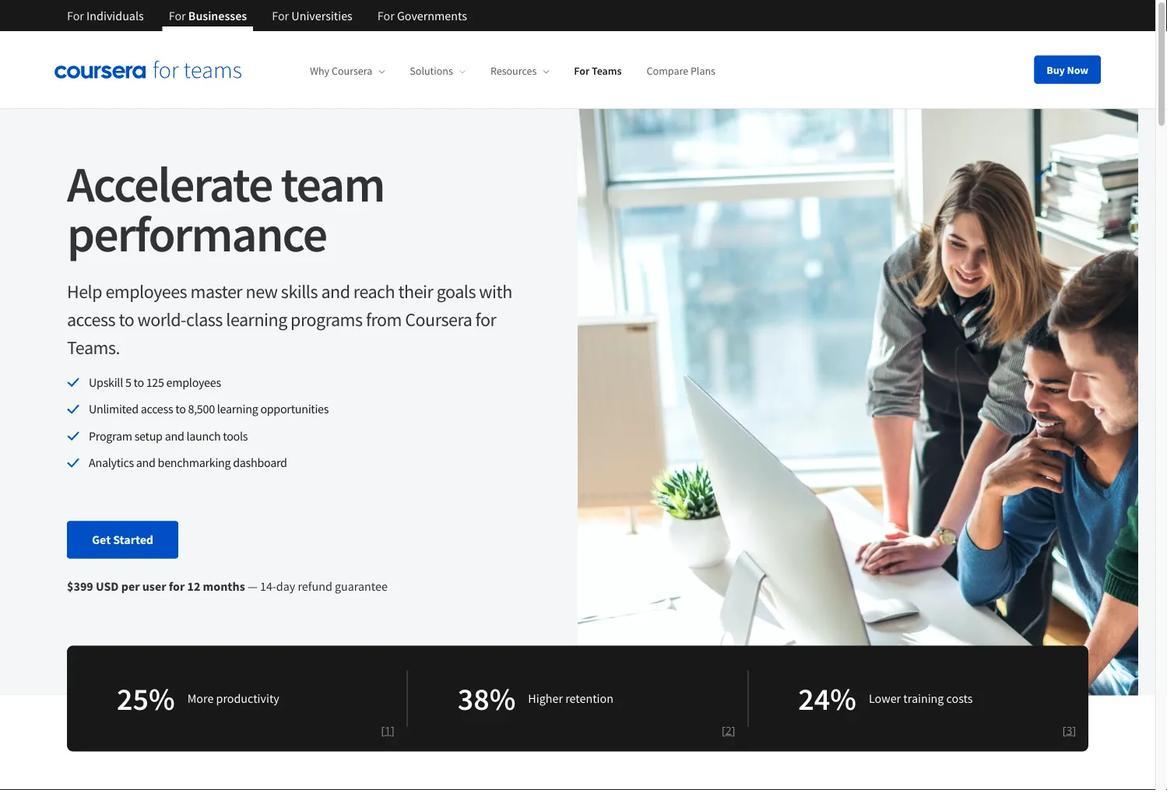 Task type: describe. For each thing, give the bounding box(es) containing it.
individuals
[[87, 8, 144, 23]]

to for 5
[[134, 375, 144, 390]]

0 horizontal spatial coursera
[[332, 64, 373, 78]]

solutions
[[410, 64, 453, 78]]

5
[[125, 375, 131, 390]]

team
[[281, 152, 384, 215]]

lower
[[869, 691, 901, 707]]

help
[[67, 280, 102, 303]]

analytics and benchmarking dashboard
[[89, 455, 287, 471]]

[ 2 ]
[[722, 723, 735, 738]]

[ 3 ]
[[1063, 723, 1076, 738]]

dashboard
[[233, 455, 287, 471]]

for inside help employees master new skills and reach their goals with access to world-class learning programs from coursera for teams.
[[476, 308, 496, 331]]

accelerate team performance
[[67, 152, 384, 265]]

new
[[246, 280, 278, 303]]

setup
[[134, 428, 163, 444]]

plans
[[691, 64, 716, 78]]

coursera inside help employees master new skills and reach their goals with access to world-class learning programs from coursera for teams.
[[405, 308, 472, 331]]

teams
[[592, 64, 622, 78]]

help employees master new skills and reach their goals with access to world-class learning programs from coursera for teams.
[[67, 280, 512, 359]]

master
[[190, 280, 242, 303]]

reach
[[353, 280, 395, 303]]

now
[[1067, 63, 1089, 77]]

skills
[[281, 280, 318, 303]]

for governments
[[378, 8, 467, 23]]

why coursera link
[[310, 64, 385, 78]]

unlimited
[[89, 401, 138, 417]]

teams.
[[67, 336, 120, 359]]

upskill
[[89, 375, 123, 390]]

[ for 38%
[[722, 723, 726, 738]]

14-
[[260, 579, 276, 595]]

0 horizontal spatial and
[[136, 455, 156, 471]]

started
[[113, 532, 153, 548]]

tools
[[223, 428, 248, 444]]

24%
[[799, 679, 857, 719]]

and inside help employees master new skills and reach their goals with access to world-class learning programs from coursera for teams.
[[321, 280, 350, 303]]

for teams link
[[574, 64, 622, 78]]

compare plans
[[647, 64, 716, 78]]

per
[[121, 579, 140, 595]]

training
[[904, 691, 944, 707]]

higher
[[528, 691, 563, 707]]

class
[[186, 308, 223, 331]]

universities
[[292, 8, 353, 23]]

buy now button
[[1035, 56, 1101, 84]]

8,500
[[188, 401, 215, 417]]

opportunities
[[260, 401, 329, 417]]

buy now
[[1047, 63, 1089, 77]]

higher retention
[[528, 691, 614, 707]]

1 vertical spatial employees
[[166, 375, 221, 390]]

access inside help employees master new skills and reach their goals with access to world-class learning programs from coursera for teams.
[[67, 308, 115, 331]]

for individuals
[[67, 8, 144, 23]]

program
[[89, 428, 132, 444]]

unlimited access to 8,500 learning opportunities
[[89, 401, 329, 417]]

3
[[1066, 723, 1073, 738]]

compare plans link
[[647, 64, 716, 78]]

employees inside help employees master new skills and reach their goals with access to world-class learning programs from coursera for teams.
[[105, 280, 187, 303]]

performance
[[67, 202, 327, 265]]

accelerate
[[67, 152, 272, 215]]

governments
[[397, 8, 467, 23]]

buy
[[1047, 63, 1065, 77]]

2
[[726, 723, 732, 738]]

1 vertical spatial access
[[141, 401, 173, 417]]

launch
[[186, 428, 221, 444]]

months
[[203, 579, 245, 595]]



Task type: locate. For each thing, give the bounding box(es) containing it.
more
[[187, 691, 214, 707]]

2 ] from the left
[[732, 723, 735, 738]]

for left the governments
[[378, 8, 395, 23]]

to right 5
[[134, 375, 144, 390]]

employees up world-
[[105, 280, 187, 303]]

guarantee
[[335, 579, 388, 595]]

banner navigation
[[55, 0, 480, 43]]

for for governments
[[378, 8, 395, 23]]

goals
[[437, 280, 476, 303]]

1 ] from the left
[[391, 723, 395, 738]]

0 horizontal spatial for
[[169, 579, 185, 595]]

refund
[[298, 579, 332, 595]]

0 horizontal spatial ]
[[391, 723, 395, 738]]

costs
[[947, 691, 973, 707]]

with
[[479, 280, 512, 303]]

2 [ from the left
[[722, 723, 726, 738]]

1 horizontal spatial for
[[476, 308, 496, 331]]

1
[[385, 723, 391, 738]]

[
[[381, 723, 385, 738], [722, 723, 726, 738], [1063, 723, 1066, 738]]

0 horizontal spatial access
[[67, 308, 115, 331]]

38%
[[458, 679, 516, 719]]

learning inside help employees master new skills and reach their goals with access to world-class learning programs from coursera for teams.
[[226, 308, 287, 331]]

upskill 5 to 125 employees
[[89, 375, 221, 390]]

for left 12
[[169, 579, 185, 595]]

more productivity
[[187, 691, 279, 707]]

employees
[[105, 280, 187, 303], [166, 375, 221, 390]]

access
[[67, 308, 115, 331], [141, 401, 173, 417]]

for for universities
[[272, 8, 289, 23]]

1 [ from the left
[[381, 723, 385, 738]]

programs
[[291, 308, 363, 331]]

2 horizontal spatial ]
[[1073, 723, 1076, 738]]

compare
[[647, 64, 689, 78]]

1 horizontal spatial coursera
[[405, 308, 472, 331]]

[ 1 ]
[[381, 723, 395, 738]]

coursera
[[332, 64, 373, 78], [405, 308, 472, 331]]

0 vertical spatial coursera
[[332, 64, 373, 78]]

125
[[146, 375, 164, 390]]

1 horizontal spatial ]
[[732, 723, 735, 738]]

access down the 125
[[141, 401, 173, 417]]

and
[[321, 280, 350, 303], [165, 428, 184, 444], [136, 455, 156, 471]]

coursera right the why
[[332, 64, 373, 78]]

[ for 25%
[[381, 723, 385, 738]]

and up programs
[[321, 280, 350, 303]]

user
[[142, 579, 166, 595]]

why
[[310, 64, 330, 78]]

get started
[[92, 532, 153, 548]]

1 vertical spatial coursera
[[405, 308, 472, 331]]

for left individuals
[[67, 8, 84, 23]]

0 vertical spatial to
[[119, 308, 134, 331]]

1 horizontal spatial and
[[165, 428, 184, 444]]

for
[[67, 8, 84, 23], [169, 8, 186, 23], [272, 8, 289, 23], [378, 8, 395, 23], [574, 64, 590, 78]]

to inside help employees master new skills and reach their goals with access to world-class learning programs from coursera for teams.
[[119, 308, 134, 331]]

] for 25%
[[391, 723, 395, 738]]

resources link
[[491, 64, 549, 78]]

learning
[[226, 308, 287, 331], [217, 401, 258, 417]]

their
[[398, 280, 433, 303]]

[ for 24%
[[1063, 723, 1066, 738]]

coursera for teams image
[[55, 61, 241, 79]]

businesses
[[188, 8, 247, 23]]

to left world-
[[119, 308, 134, 331]]

0 vertical spatial access
[[67, 308, 115, 331]]

for left universities
[[272, 8, 289, 23]]

access up teams.
[[67, 308, 115, 331]]

to for access
[[175, 401, 186, 417]]

analytics
[[89, 455, 134, 471]]

benchmarking
[[158, 455, 231, 471]]

1 horizontal spatial [
[[722, 723, 726, 738]]

1 vertical spatial and
[[165, 428, 184, 444]]

retention
[[566, 691, 614, 707]]

learning up tools
[[217, 401, 258, 417]]

for for individuals
[[67, 8, 84, 23]]

1 horizontal spatial access
[[141, 401, 173, 417]]

] for 24%
[[1073, 723, 1076, 738]]

25%
[[117, 679, 175, 719]]

lower training costs
[[869, 691, 973, 707]]

1 vertical spatial learning
[[217, 401, 258, 417]]

get
[[92, 532, 111, 548]]

and down setup
[[136, 455, 156, 471]]

0 vertical spatial for
[[476, 308, 496, 331]]

usd
[[96, 579, 119, 595]]

for down the with
[[476, 308, 496, 331]]

productivity
[[216, 691, 279, 707]]

for teams
[[574, 64, 622, 78]]

$399
[[67, 579, 93, 595]]

employees up 8,500
[[166, 375, 221, 390]]

for for businesses
[[169, 8, 186, 23]]

and right setup
[[165, 428, 184, 444]]

0 horizontal spatial [
[[381, 723, 385, 738]]

for universities
[[272, 8, 353, 23]]

0 vertical spatial employees
[[105, 280, 187, 303]]

2 horizontal spatial [
[[1063, 723, 1066, 738]]

to left 8,500
[[175, 401, 186, 417]]

2 vertical spatial and
[[136, 455, 156, 471]]

for businesses
[[169, 8, 247, 23]]

coursera down 'goals'
[[405, 308, 472, 331]]

program setup and launch tools
[[89, 428, 248, 444]]

—
[[248, 579, 258, 595]]

2 vertical spatial to
[[175, 401, 186, 417]]

3 ] from the left
[[1073, 723, 1076, 738]]

0 vertical spatial learning
[[226, 308, 287, 331]]

1 vertical spatial for
[[169, 579, 185, 595]]

solutions link
[[410, 64, 466, 78]]

resources
[[491, 64, 537, 78]]

0 vertical spatial and
[[321, 280, 350, 303]]

1 vertical spatial to
[[134, 375, 144, 390]]

world-
[[138, 308, 186, 331]]

$399 usd per user for 12 months — 14-day refund guarantee
[[67, 579, 388, 595]]

2 horizontal spatial and
[[321, 280, 350, 303]]

for left teams
[[574, 64, 590, 78]]

12
[[187, 579, 200, 595]]

for
[[476, 308, 496, 331], [169, 579, 185, 595]]

day
[[276, 579, 295, 595]]

]
[[391, 723, 395, 738], [732, 723, 735, 738], [1073, 723, 1076, 738]]

learning down new
[[226, 308, 287, 331]]

get started link
[[67, 521, 178, 559]]

3 [ from the left
[[1063, 723, 1066, 738]]

] for 38%
[[732, 723, 735, 738]]

for left businesses
[[169, 8, 186, 23]]

from
[[366, 308, 402, 331]]

why coursera
[[310, 64, 373, 78]]

to
[[119, 308, 134, 331], [134, 375, 144, 390], [175, 401, 186, 417]]



Task type: vqa. For each thing, say whether or not it's contained in the screenshot.
and to the left
yes



